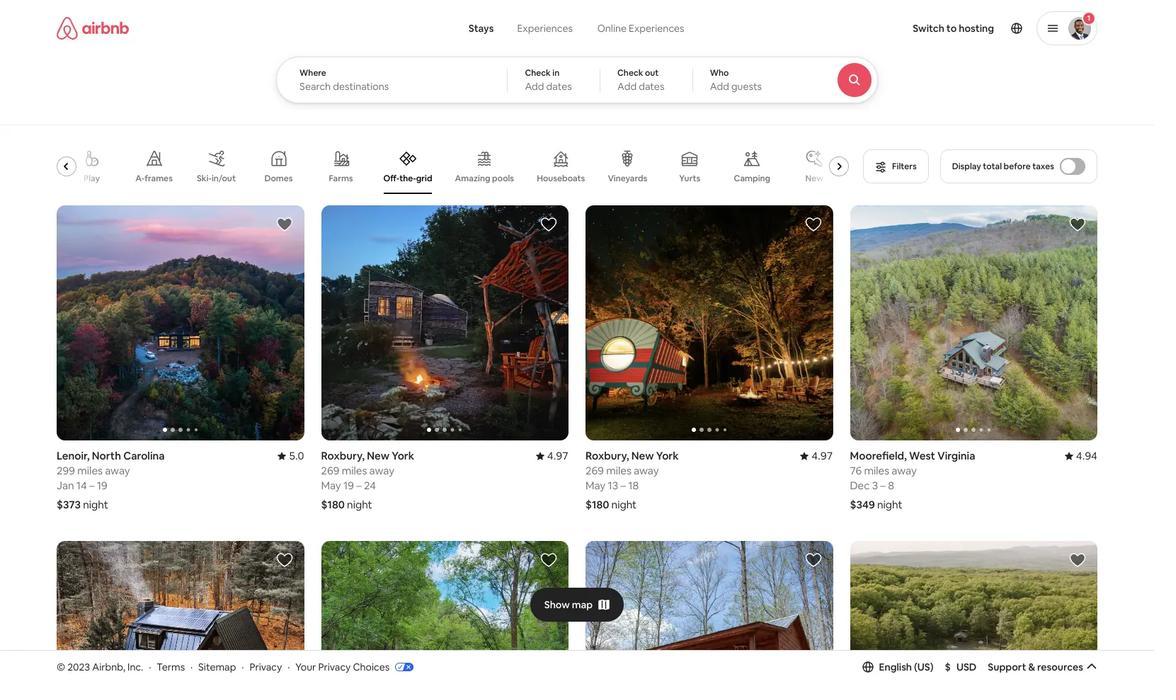 Task type: describe. For each thing, give the bounding box(es) containing it.
terms · sitemap · privacy
[[157, 661, 282, 673]]

check for check out add dates
[[618, 67, 644, 79]]

display total before taxes button
[[941, 149, 1098, 183]]

stays
[[469, 22, 494, 35]]

1 · from the left
[[149, 661, 151, 673]]

out
[[645, 67, 659, 79]]

lenoir, north carolina 299 miles away jan 14 – 19 $373 night
[[57, 449, 165, 511]]

switch to hosting
[[913, 22, 995, 35]]

switch
[[913, 22, 945, 35]]

support
[[988, 661, 1027, 674]]

24
[[364, 479, 376, 492]]

total
[[983, 161, 1002, 172]]

away for jan 14 – 19
[[105, 464, 130, 477]]

©
[[57, 661, 65, 673]]

check in add dates
[[525, 67, 572, 93]]

$349
[[850, 498, 875, 511]]

dates for check in add dates
[[547, 80, 572, 93]]

stays button
[[458, 14, 505, 43]]

1 privacy from the left
[[250, 661, 282, 673]]

$180 for roxbury, new york 269 miles away may 19 – 24 $180 night
[[321, 498, 345, 511]]

4.97 for roxbury, new york 269 miles away may 13 – 18 $180 night
[[812, 449, 833, 463]]

none search field containing stays
[[276, 0, 917, 103]]

moorefield, west virginia 76 miles away dec 3 – 8 $349 night
[[850, 449, 976, 511]]

york for roxbury, new york 269 miles away may 13 – 18 $180 night
[[657, 449, 679, 463]]

lenoir,
[[57, 449, 90, 463]]

© 2023 airbnb, inc. ·
[[57, 661, 151, 673]]

moorefield,
[[850, 449, 907, 463]]

vineyards
[[608, 173, 648, 184]]

a-
[[135, 173, 145, 184]]

west
[[910, 449, 936, 463]]

roxbury, new york 269 miles away may 13 – 18 $180 night
[[586, 449, 679, 511]]

check for check in add dates
[[525, 67, 551, 79]]

roxbury, for roxbury, new york 269 miles away may 19 – 24 $180 night
[[321, 449, 365, 463]]

1
[[1088, 13, 1091, 23]]

online
[[598, 22, 627, 35]]

where
[[300, 67, 326, 79]]

online experiences
[[598, 22, 685, 35]]

who add guests
[[710, 67, 762, 93]]

new for roxbury, new york 269 miles away may 13 – 18 $180 night
[[632, 449, 654, 463]]

experiences button
[[505, 14, 585, 43]]

miles for 13
[[607, 464, 632, 477]]

stays tab panel
[[276, 57, 917, 103]]

terms link
[[157, 661, 185, 673]]

night for 19
[[83, 498, 108, 511]]

dec
[[850, 479, 870, 492]]

virginia
[[938, 449, 976, 463]]

add to wishlist: roxbury, new york image
[[805, 216, 822, 233]]

show map button
[[530, 588, 624, 622]]

york for roxbury, new york 269 miles away may 19 – 24 $180 night
[[392, 449, 415, 463]]

pools
[[492, 173, 514, 184]]

north
[[92, 449, 121, 463]]

– for 8
[[881, 479, 886, 492]]

18
[[629, 479, 639, 492]]

play
[[84, 173, 100, 184]]

4.94
[[1077, 449, 1098, 463]]

to
[[947, 22, 957, 35]]

camping
[[734, 173, 771, 184]]

– for 19
[[89, 479, 95, 492]]

away for may 19 – 24
[[370, 464, 395, 477]]

add inside who add guests
[[710, 80, 730, 93]]

show map
[[545, 598, 593, 611]]

may for may 19 – 24
[[321, 479, 341, 492]]

$
[[945, 661, 951, 674]]

carolina
[[123, 449, 165, 463]]

switch to hosting link
[[905, 13, 1003, 43]]

add to wishlist: moorefield, west virginia image
[[1070, 216, 1087, 233]]

night for 18
[[612, 498, 637, 511]]

4.97 for roxbury, new york 269 miles away may 19 – 24 $180 night
[[547, 449, 569, 463]]

new for roxbury, new york 269 miles away may 19 – 24 $180 night
[[367, 449, 390, 463]]

experiences inside experiences button
[[517, 22, 573, 35]]

your
[[296, 661, 316, 673]]

3 · from the left
[[242, 661, 244, 673]]

check out add dates
[[618, 67, 665, 93]]

19 inside roxbury, new york 269 miles away may 19 – 24 $180 night
[[344, 479, 354, 492]]

ski-
[[197, 173, 212, 184]]

off-
[[384, 173, 400, 184]]

usd
[[957, 661, 977, 674]]

inc.
[[128, 661, 143, 673]]

add to wishlist: stockport, ohio image
[[805, 552, 822, 569]]

miles for 19
[[342, 464, 367, 477]]

houseboats
[[537, 173, 585, 184]]

miles for 3
[[865, 464, 890, 477]]

miles for 14
[[77, 464, 103, 477]]

choices
[[353, 661, 390, 673]]

english
[[880, 661, 913, 674]]

support & resources button
[[988, 661, 1098, 674]]

the-
[[400, 173, 416, 184]]

english (us) button
[[863, 661, 934, 674]]

english (us)
[[880, 661, 934, 674]]

269 for may 19 – 24
[[321, 464, 340, 477]]



Task type: vqa. For each thing, say whether or not it's contained in the screenshot.


Task type: locate. For each thing, give the bounding box(es) containing it.
2 experiences from the left
[[629, 22, 685, 35]]

may inside the roxbury, new york 269 miles away may 13 – 18 $180 night
[[586, 479, 606, 492]]

group containing off-the-grid
[[57, 139, 855, 194]]

away for dec 3 – 8
[[892, 464, 917, 477]]

4.97 out of 5 average rating image
[[801, 449, 833, 463]]

terms
[[157, 661, 185, 673]]

filters button
[[864, 149, 929, 183]]

0 horizontal spatial experiences
[[517, 22, 573, 35]]

away down north
[[105, 464, 130, 477]]

away inside "moorefield, west virginia 76 miles away dec 3 – 8 $349 night"
[[892, 464, 917, 477]]

add to wishlist: roxbury, new york image
[[541, 216, 558, 233]]

1 miles from the left
[[77, 464, 103, 477]]

miles up 14
[[77, 464, 103, 477]]

0 horizontal spatial roxbury,
[[321, 449, 365, 463]]

new inside roxbury, new york 269 miles away may 19 – 24 $180 night
[[367, 449, 390, 463]]

&
[[1029, 661, 1036, 674]]

3 – from the left
[[621, 479, 626, 492]]

taxes
[[1033, 161, 1055, 172]]

None search field
[[276, 0, 917, 103]]

privacy inside your privacy choices link
[[318, 661, 351, 673]]

grid
[[416, 173, 432, 184]]

19 inside lenoir, north carolina 299 miles away jan 14 – 19 $373 night
[[97, 479, 108, 492]]

2 269 from the left
[[586, 464, 604, 477]]

jan
[[57, 479, 74, 492]]

add down online experiences
[[618, 80, 637, 93]]

269 inside roxbury, new york 269 miles away may 19 – 24 $180 night
[[321, 464, 340, 477]]

4 · from the left
[[288, 661, 290, 673]]

4 away from the left
[[892, 464, 917, 477]]

ski-in/out
[[197, 173, 236, 184]]

2 – from the left
[[356, 479, 362, 492]]

0 horizontal spatial privacy
[[250, 661, 282, 673]]

add to wishlist: kerhonkson, new york image
[[276, 552, 293, 569], [1070, 552, 1087, 569]]

0 horizontal spatial 269
[[321, 464, 340, 477]]

·
[[149, 661, 151, 673], [191, 661, 193, 673], [242, 661, 244, 673], [288, 661, 290, 673]]

miles up 3 at right bottom
[[865, 464, 890, 477]]

add
[[525, 80, 544, 93], [618, 80, 637, 93], [710, 80, 730, 93]]

may for may 13 – 18
[[586, 479, 606, 492]]

– for 24
[[356, 479, 362, 492]]

add inside "check out add dates"
[[618, 80, 637, 93]]

amazing pools
[[455, 173, 514, 184]]

2 roxbury, from the left
[[586, 449, 629, 463]]

2 horizontal spatial new
[[806, 173, 824, 184]]

may inside roxbury, new york 269 miles away may 19 – 24 $180 night
[[321, 479, 341, 492]]

269 for may 13 – 18
[[586, 464, 604, 477]]

night for 8
[[878, 498, 903, 511]]

0 horizontal spatial check
[[525, 67, 551, 79]]

$180 inside roxbury, new york 269 miles away may 19 – 24 $180 night
[[321, 498, 345, 511]]

group
[[57, 139, 855, 194], [57, 205, 304, 441], [321, 205, 569, 441], [586, 205, 833, 441], [850, 205, 1098, 441], [57, 541, 304, 684], [321, 541, 569, 684], [586, 541, 833, 684], [850, 541, 1098, 684]]

new up add to wishlist: roxbury, new york image
[[806, 173, 824, 184]]

1 horizontal spatial may
[[586, 479, 606, 492]]

2 dates from the left
[[639, 80, 665, 93]]

miles up 13
[[607, 464, 632, 477]]

a-frames
[[135, 173, 173, 184]]

new up 24
[[367, 449, 390, 463]]

1 may from the left
[[321, 479, 341, 492]]

4 night from the left
[[878, 498, 903, 511]]

before
[[1004, 161, 1031, 172]]

5.0 out of 5 average rating image
[[278, 449, 304, 463]]

4.94 out of 5 average rating image
[[1065, 449, 1098, 463]]

2 may from the left
[[586, 479, 606, 492]]

night for 24
[[347, 498, 372, 511]]

roxbury,
[[321, 449, 365, 463], [586, 449, 629, 463]]

2 add from the left
[[618, 80, 637, 93]]

experiences
[[517, 22, 573, 35], [629, 22, 685, 35]]

– inside "moorefield, west virginia 76 miles away dec 3 – 8 $349 night"
[[881, 479, 886, 492]]

3
[[873, 479, 879, 492]]

· left 'privacy' link
[[242, 661, 244, 673]]

new inside the roxbury, new york 269 miles away may 13 – 18 $180 night
[[632, 449, 654, 463]]

new
[[806, 173, 824, 184], [367, 449, 390, 463], [632, 449, 654, 463]]

3 away from the left
[[634, 464, 659, 477]]

what can we help you find? tab list
[[458, 14, 585, 43]]

domes
[[265, 173, 293, 184]]

who
[[710, 67, 729, 79]]

13
[[608, 479, 619, 492]]

0 horizontal spatial new
[[367, 449, 390, 463]]

5.0
[[289, 449, 304, 463]]

roxbury, up 24
[[321, 449, 365, 463]]

2 privacy from the left
[[318, 661, 351, 673]]

1 horizontal spatial $180
[[586, 498, 610, 511]]

1 horizontal spatial privacy
[[318, 661, 351, 673]]

may left 13
[[586, 479, 606, 492]]

your privacy choices
[[296, 661, 390, 673]]

night inside roxbury, new york 269 miles away may 19 – 24 $180 night
[[347, 498, 372, 511]]

roxbury, new york 269 miles away may 19 – 24 $180 night
[[321, 449, 415, 511]]

experiences right online on the right
[[629, 22, 685, 35]]

14
[[76, 479, 87, 492]]

miles inside lenoir, north carolina 299 miles away jan 14 – 19 $373 night
[[77, 464, 103, 477]]

1 york from the left
[[392, 449, 415, 463]]

– right 3 at right bottom
[[881, 479, 886, 492]]

add to wishlist: lenoir, north carolina image
[[276, 216, 293, 233]]

night inside the roxbury, new york 269 miles away may 13 – 18 $180 night
[[612, 498, 637, 511]]

in
[[553, 67, 560, 79]]

night down 14
[[83, 498, 108, 511]]

dates down out
[[639, 80, 665, 93]]

amazing
[[455, 173, 491, 184]]

2 york from the left
[[657, 449, 679, 463]]

1 horizontal spatial roxbury,
[[586, 449, 629, 463]]

profile element
[[719, 0, 1098, 57]]

$180 inside the roxbury, new york 269 miles away may 13 – 18 $180 night
[[586, 498, 610, 511]]

guests
[[732, 80, 762, 93]]

1 experiences from the left
[[517, 22, 573, 35]]

$373
[[57, 498, 81, 511]]

3 miles from the left
[[607, 464, 632, 477]]

2 4.97 from the left
[[812, 449, 833, 463]]

away for may 13 – 18
[[634, 464, 659, 477]]

269 inside the roxbury, new york 269 miles away may 13 – 18 $180 night
[[586, 464, 604, 477]]

add down who at the top right of page
[[710, 80, 730, 93]]

0 horizontal spatial may
[[321, 479, 341, 492]]

2 miles from the left
[[342, 464, 367, 477]]

night down 8
[[878, 498, 903, 511]]

8
[[889, 479, 895, 492]]

off-the-grid
[[384, 173, 432, 184]]

1 horizontal spatial experiences
[[629, 22, 685, 35]]

add down experiences button
[[525, 80, 544, 93]]

0 horizontal spatial 19
[[97, 479, 108, 492]]

1 horizontal spatial 19
[[344, 479, 354, 492]]

dates for check out add dates
[[639, 80, 665, 93]]

1 $180 from the left
[[321, 498, 345, 511]]

2 add to wishlist: kerhonkson, new york image from the left
[[1070, 552, 1087, 569]]

dates inside 'check in add dates'
[[547, 80, 572, 93]]

299
[[57, 464, 75, 477]]

1 4.97 from the left
[[547, 449, 569, 463]]

roxbury, inside roxbury, new york 269 miles away may 19 – 24 $180 night
[[321, 449, 365, 463]]

1 19 from the left
[[97, 479, 108, 492]]

sitemap link
[[198, 661, 236, 673]]

Where field
[[300, 80, 485, 93]]

miles up 24
[[342, 464, 367, 477]]

· left 'your' at the left bottom of the page
[[288, 661, 290, 673]]

check inside "check out add dates"
[[618, 67, 644, 79]]

add to wishlist: millfield, ohio image
[[541, 552, 558, 569]]

resources
[[1038, 661, 1084, 674]]

may left 24
[[321, 479, 341, 492]]

in/out
[[212, 173, 236, 184]]

0 horizontal spatial 4.97
[[547, 449, 569, 463]]

dates inside "check out add dates"
[[639, 80, 665, 93]]

2023
[[67, 661, 90, 673]]

night inside "moorefield, west virginia 76 miles away dec 3 – 8 $349 night"
[[878, 498, 903, 511]]

4 – from the left
[[881, 479, 886, 492]]

1 button
[[1037, 11, 1098, 45]]

night
[[83, 498, 108, 511], [347, 498, 372, 511], [612, 498, 637, 511], [878, 498, 903, 511]]

your privacy choices link
[[296, 661, 414, 674]]

4 miles from the left
[[865, 464, 890, 477]]

3 add from the left
[[710, 80, 730, 93]]

privacy
[[250, 661, 282, 673], [318, 661, 351, 673]]

display total before taxes
[[953, 161, 1055, 172]]

may
[[321, 479, 341, 492], [586, 479, 606, 492]]

roxbury, for roxbury, new york 269 miles away may 13 – 18 $180 night
[[586, 449, 629, 463]]

night down 24
[[347, 498, 372, 511]]

add inside 'check in add dates'
[[525, 80, 544, 93]]

miles inside roxbury, new york 269 miles away may 19 – 24 $180 night
[[342, 464, 367, 477]]

2 19 from the left
[[344, 479, 354, 492]]

new up 18
[[632, 449, 654, 463]]

check
[[525, 67, 551, 79], [618, 67, 644, 79]]

· right inc. at the left bottom
[[149, 661, 151, 673]]

privacy link
[[250, 661, 282, 673]]

0 horizontal spatial add
[[525, 80, 544, 93]]

4.97 out of 5 average rating image
[[536, 449, 569, 463]]

experiences up in
[[517, 22, 573, 35]]

0 horizontal spatial $180
[[321, 498, 345, 511]]

away up 18
[[634, 464, 659, 477]]

1 add from the left
[[525, 80, 544, 93]]

dates
[[547, 80, 572, 93], [639, 80, 665, 93]]

(us)
[[915, 661, 934, 674]]

dates down in
[[547, 80, 572, 93]]

miles inside the roxbury, new york 269 miles away may 13 – 18 $180 night
[[607, 464, 632, 477]]

269
[[321, 464, 340, 477], [586, 464, 604, 477]]

1 horizontal spatial add
[[618, 80, 637, 93]]

1 dates from the left
[[547, 80, 572, 93]]

add for check out add dates
[[618, 80, 637, 93]]

– inside lenoir, north carolina 299 miles away jan 14 – 19 $373 night
[[89, 479, 95, 492]]

2 · from the left
[[191, 661, 193, 673]]

1 check from the left
[[525, 67, 551, 79]]

sitemap
[[198, 661, 236, 673]]

19 left 24
[[344, 479, 354, 492]]

hosting
[[959, 22, 995, 35]]

1 horizontal spatial 4.97
[[812, 449, 833, 463]]

2 night from the left
[[347, 498, 372, 511]]

1 horizontal spatial dates
[[639, 80, 665, 93]]

1 horizontal spatial add to wishlist: kerhonkson, new york image
[[1070, 552, 1087, 569]]

$180
[[321, 498, 345, 511], [586, 498, 610, 511]]

1 269 from the left
[[321, 464, 340, 477]]

yurts
[[680, 173, 701, 184]]

– inside roxbury, new york 269 miles away may 19 – 24 $180 night
[[356, 479, 362, 492]]

3 night from the left
[[612, 498, 637, 511]]

away inside lenoir, north carolina 299 miles away jan 14 – 19 $373 night
[[105, 464, 130, 477]]

online experiences link
[[585, 14, 697, 43]]

privacy left 'your' at the left bottom of the page
[[250, 661, 282, 673]]

roxbury, up 13
[[586, 449, 629, 463]]

1 horizontal spatial 269
[[586, 464, 604, 477]]

away up 24
[[370, 464, 395, 477]]

– inside the roxbury, new york 269 miles away may 13 – 18 $180 night
[[621, 479, 626, 492]]

2 $180 from the left
[[586, 498, 610, 511]]

– right 14
[[89, 479, 95, 492]]

experiences inside 'online experiences' link
[[629, 22, 685, 35]]

0 horizontal spatial dates
[[547, 80, 572, 93]]

night inside lenoir, north carolina 299 miles away jan 14 – 19 $373 night
[[83, 498, 108, 511]]

farms
[[329, 173, 353, 184]]

2 away from the left
[[370, 464, 395, 477]]

1 add to wishlist: kerhonkson, new york image from the left
[[276, 552, 293, 569]]

1 roxbury, from the left
[[321, 449, 365, 463]]

19 right 14
[[97, 479, 108, 492]]

· right the terms
[[191, 661, 193, 673]]

york inside the roxbury, new york 269 miles away may 13 – 18 $180 night
[[657, 449, 679, 463]]

frames
[[145, 173, 173, 184]]

– right 13
[[621, 479, 626, 492]]

add for check in add dates
[[525, 80, 544, 93]]

show
[[545, 598, 570, 611]]

roxbury, inside the roxbury, new york 269 miles away may 13 – 18 $180 night
[[586, 449, 629, 463]]

0 horizontal spatial add to wishlist: kerhonkson, new york image
[[276, 552, 293, 569]]

– for 18
[[621, 479, 626, 492]]

$ usd
[[945, 661, 977, 674]]

76
[[850, 464, 862, 477]]

miles inside "moorefield, west virginia 76 miles away dec 3 – 8 $349 night"
[[865, 464, 890, 477]]

1 horizontal spatial new
[[632, 449, 654, 463]]

1 – from the left
[[89, 479, 95, 492]]

2 horizontal spatial add
[[710, 80, 730, 93]]

19
[[97, 479, 108, 492], [344, 479, 354, 492]]

1 night from the left
[[83, 498, 108, 511]]

support & resources
[[988, 661, 1084, 674]]

1 horizontal spatial york
[[657, 449, 679, 463]]

– left 24
[[356, 479, 362, 492]]

away inside roxbury, new york 269 miles away may 19 – 24 $180 night
[[370, 464, 395, 477]]

2 check from the left
[[618, 67, 644, 79]]

airbnb,
[[92, 661, 125, 673]]

$180 for roxbury, new york 269 miles away may 13 – 18 $180 night
[[586, 498, 610, 511]]

york inside roxbury, new york 269 miles away may 19 – 24 $180 night
[[392, 449, 415, 463]]

0 horizontal spatial york
[[392, 449, 415, 463]]

check inside 'check in add dates'
[[525, 67, 551, 79]]

1 horizontal spatial check
[[618, 67, 644, 79]]

check left out
[[618, 67, 644, 79]]

privacy right 'your' at the left bottom of the page
[[318, 661, 351, 673]]

away up 8
[[892, 464, 917, 477]]

map
[[572, 598, 593, 611]]

1 away from the left
[[105, 464, 130, 477]]

check left in
[[525, 67, 551, 79]]

filters
[[893, 161, 917, 172]]

night down 18
[[612, 498, 637, 511]]

away inside the roxbury, new york 269 miles away may 13 – 18 $180 night
[[634, 464, 659, 477]]



